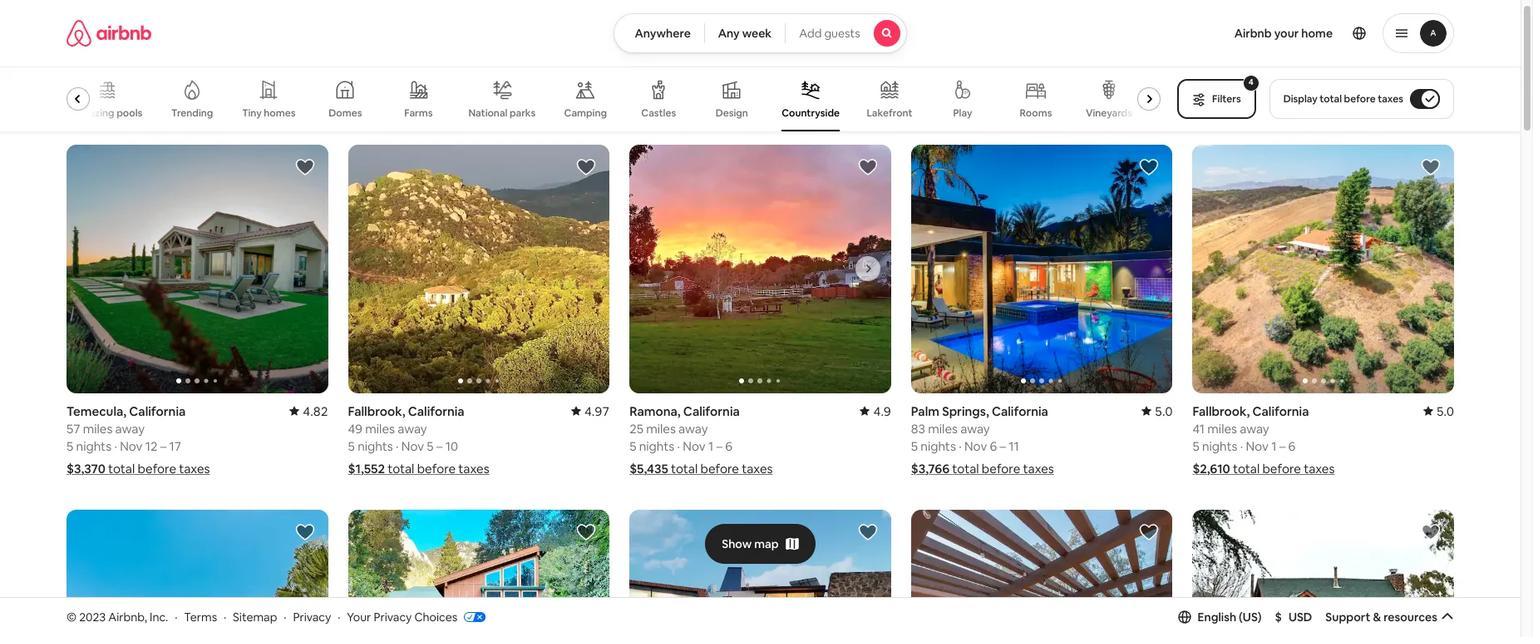 Task type: describe. For each thing, give the bounding box(es) containing it.
display total before taxes
[[1284, 92, 1404, 106]]

add to wishlist: fallbrook, california image for 4.97
[[577, 157, 597, 177]]

california inside palm springs, california 83 miles away 5 nights · nov 6 – 11 $3,766 total before taxes
[[992, 403, 1049, 419]]

12
[[145, 438, 158, 454]]

away for ramona, california 25 miles away 5 nights · nov 1 – 6 $5,435 total before taxes
[[679, 421, 708, 437]]

english (us) button
[[1178, 610, 1262, 625]]

83
[[911, 421, 926, 437]]

camping
[[564, 106, 607, 120]]

your
[[347, 609, 371, 624]]

before for fallbrook, california 41 miles away 5 nights · nov 1 – 6 $2,610 total before taxes
[[1263, 461, 1302, 477]]

4.82
[[303, 403, 328, 419]]

· inside the ramona, california 25 miles away 5 nights · nov 1 – 6 $5,435 total before taxes
[[678, 438, 680, 454]]

any
[[718, 26, 740, 41]]

5.0 out of 5 average rating image
[[1424, 403, 1455, 419]]

3 5 from the left
[[427, 438, 434, 454]]

inc.
[[150, 609, 168, 624]]

©
[[67, 609, 77, 624]]

english (us)
[[1198, 610, 1262, 625]]

guests
[[825, 26, 861, 41]]

sitemap
[[233, 609, 277, 624]]

– for fallbrook, california 49 miles away 5 nights · nov 5 – 10 $1,552 total before taxes
[[437, 438, 443, 454]]

any week button
[[704, 13, 786, 53]]

· inside the temecula, california 57 miles away 5 nights · nov 12 – 17 $3,370 total before taxes
[[114, 438, 117, 454]]

temecula,
[[67, 403, 127, 419]]

pools
[[117, 106, 142, 120]]

1 for 41 miles away
[[1272, 438, 1277, 454]]

$ usd
[[1276, 610, 1313, 625]]

terms
[[184, 609, 217, 624]]

anywhere button
[[614, 13, 705, 53]]

airbnb your home
[[1235, 26, 1333, 41]]

57
[[67, 421, 80, 437]]

palm springs, california 83 miles away 5 nights · nov 6 – 11 $3,766 total before taxes
[[911, 403, 1055, 476]]

add to wishlist: ramona, california image
[[858, 157, 878, 177]]

add guests
[[800, 26, 861, 41]]

display
[[1284, 92, 1318, 106]]

4.9
[[874, 403, 892, 419]]

total inside button
[[1320, 92, 1343, 106]]

tiny
[[242, 106, 262, 120]]

10
[[446, 438, 458, 454]]

away for fallbrook, california 41 miles away 5 nights · nov 1 – 6 $2,610 total before taxes
[[1240, 421, 1270, 437]]

vineyards
[[1086, 106, 1133, 120]]

domes
[[329, 106, 362, 120]]

(us)
[[1239, 610, 1262, 625]]

airbnb,
[[108, 609, 147, 624]]

fallbrook, california 41 miles away 5 nights · nov 1 – 6 $2,610 total before taxes
[[1193, 403, 1335, 477]]

show map
[[722, 536, 779, 551]]

springs,
[[943, 403, 990, 419]]

support & resources button
[[1326, 610, 1455, 625]]

add to wishlist: tecate, mexico image
[[858, 522, 878, 542]]

add to wishlist: san juan capistrano, california image
[[1140, 522, 1160, 542]]

11
[[1009, 438, 1020, 454]]

add to wishlist: idyllwild-pine cove, california image
[[577, 522, 597, 542]]

miles for fallbrook, california 41 miles away 5 nights · nov 1 – 6 $2,610 total before taxes
[[1208, 421, 1238, 437]]

show map button
[[706, 524, 816, 564]]

5.0 for fallbrook, california 41 miles away 5 nights · nov 1 – 6 $2,610 total before taxes
[[1437, 403, 1455, 419]]

display total before taxes button
[[1270, 79, 1455, 119]]

before for ramona, california 25 miles away 5 nights · nov 1 – 6 $5,435 total before taxes
[[701, 461, 739, 477]]

add to wishlist: palm springs, california image
[[1140, 157, 1160, 177]]

play
[[954, 106, 973, 120]]

english
[[1198, 610, 1237, 625]]

$5,435
[[630, 461, 669, 477]]

fallbrook, for 41
[[1193, 403, 1250, 419]]

5.0 for palm springs, california 83 miles away 5 nights · nov 6 – 11 $3,766 total before taxes
[[1155, 403, 1173, 419]]

nov for ramona, california 25 miles away 5 nights · nov 1 – 6 $5,435 total before taxes
[[683, 438, 706, 454]]

california for temecula, california 57 miles away 5 nights · nov 12 – 17 $3,370 total before taxes
[[129, 403, 186, 419]]

palm
[[911, 403, 940, 419]]

tiny homes
[[242, 106, 296, 120]]

nov for temecula, california 57 miles away 5 nights · nov 12 – 17 $3,370 total before taxes
[[120, 438, 143, 454]]

ramona,
[[630, 403, 681, 419]]

2 privacy from the left
[[374, 609, 412, 624]]

your privacy choices link
[[347, 609, 486, 626]]

4.82 out of 5 average rating image
[[290, 403, 328, 419]]

© 2023 airbnb, inc. ·
[[67, 609, 178, 624]]

away inside palm springs, california 83 miles away 5 nights · nov 6 – 11 $3,766 total before taxes
[[961, 421, 990, 437]]

25
[[630, 421, 644, 437]]

6 inside palm springs, california 83 miles away 5 nights · nov 6 – 11 $3,766 total before taxes
[[990, 438, 998, 454]]

miles for ramona, california 25 miles away 5 nights · nov 1 – 6 $5,435 total before taxes
[[646, 421, 676, 437]]

· inside fallbrook, california 49 miles away 5 nights · nov 5 – 10 $1,552 total before taxes
[[396, 438, 399, 454]]

41
[[1193, 421, 1205, 437]]

before inside palm springs, california 83 miles away 5 nights · nov 6 – 11 $3,766 total before taxes
[[982, 461, 1021, 476]]

none search field containing anywhere
[[614, 13, 907, 53]]

$3,370
[[67, 461, 106, 476]]

nights for ramona, california 25 miles away 5 nights · nov 1 – 6 $5,435 total before taxes
[[639, 438, 675, 454]]

4.97
[[585, 403, 610, 419]]

week
[[743, 26, 772, 41]]

usd
[[1289, 610, 1313, 625]]

taxes inside button
[[1378, 92, 1404, 106]]

nov for fallbrook, california 49 miles away 5 nights · nov 5 – 10 $1,552 total before taxes
[[402, 438, 424, 454]]

miles for fallbrook, california 49 miles away 5 nights · nov 5 – 10 $1,552 total before taxes
[[365, 421, 395, 437]]

before for temecula, california 57 miles away 5 nights · nov 12 – 17 $3,370 total before taxes
[[138, 461, 176, 476]]

$3,766
[[911, 461, 950, 476]]

choices
[[415, 609, 458, 624]]

total for temecula, california 57 miles away 5 nights · nov 12 – 17 $3,370 total before taxes
[[108, 461, 135, 476]]

lakefront
[[867, 106, 913, 120]]

add to wishlist: borrego springs, california image
[[295, 522, 315, 542]]

total inside palm springs, california 83 miles away 5 nights · nov 6 – 11 $3,766 total before taxes
[[953, 461, 979, 476]]

nights for fallbrook, california 49 miles away 5 nights · nov 5 – 10 $1,552 total before taxes
[[358, 438, 393, 454]]

resources
[[1384, 610, 1438, 625]]

&
[[1374, 610, 1382, 625]]

national parks
[[469, 106, 536, 120]]



Task type: locate. For each thing, give the bounding box(es) containing it.
5 down "49"
[[348, 438, 355, 454]]

nights up "$3,370"
[[76, 438, 112, 454]]

6 inside the ramona, california 25 miles away 5 nights · nov 1 – 6 $5,435 total before taxes
[[726, 438, 733, 454]]

nights inside palm springs, california 83 miles away 5 nights · nov 6 – 11 $3,766 total before taxes
[[921, 438, 956, 454]]

fallbrook, inside fallbrook, california 49 miles away 5 nights · nov 5 – 10 $1,552 total before taxes
[[348, 403, 405, 419]]

5 down 83
[[911, 438, 918, 454]]

total right $1,552
[[388, 461, 415, 476]]

4 5 from the left
[[911, 438, 918, 454]]

privacy
[[293, 609, 331, 624], [374, 609, 412, 624]]

– for fallbrook, california 41 miles away 5 nights · nov 1 – 6 $2,610 total before taxes
[[1280, 438, 1286, 454]]

5 left 10
[[427, 438, 434, 454]]

taxes inside the ramona, california 25 miles away 5 nights · nov 1 – 6 $5,435 total before taxes
[[742, 461, 773, 477]]

0 horizontal spatial 1
[[709, 438, 714, 454]]

0 horizontal spatial privacy
[[293, 609, 331, 624]]

1 – from the left
[[160, 438, 167, 454]]

sitemap link
[[233, 609, 277, 624]]

nights inside fallbrook, california 41 miles away 5 nights · nov 1 – 6 $2,610 total before taxes
[[1203, 438, 1238, 454]]

1 horizontal spatial privacy
[[374, 609, 412, 624]]

california
[[129, 403, 186, 419], [408, 403, 465, 419], [992, 403, 1049, 419], [684, 403, 740, 419], [1253, 403, 1310, 419]]

taxes inside the temecula, california 57 miles away 5 nights · nov 12 – 17 $3,370 total before taxes
[[179, 461, 210, 476]]

1 horizontal spatial add to wishlist: fallbrook, california image
[[1422, 157, 1441, 177]]

1 horizontal spatial 5.0
[[1437, 403, 1455, 419]]

nights up $5,435
[[639, 438, 675, 454]]

total inside fallbrook, california 41 miles away 5 nights · nov 1 – 6 $2,610 total before taxes
[[1234, 461, 1260, 477]]

1 fallbrook, from the left
[[348, 403, 405, 419]]

terms · sitemap · privacy ·
[[184, 609, 341, 624]]

miles inside the ramona, california 25 miles away 5 nights · nov 1 – 6 $5,435 total before taxes
[[646, 421, 676, 437]]

away right "49"
[[398, 421, 427, 437]]

nov inside the temecula, california 57 miles away 5 nights · nov 12 – 17 $3,370 total before taxes
[[120, 438, 143, 454]]

2 away from the left
[[398, 421, 427, 437]]

countryside
[[782, 106, 840, 120]]

away inside fallbrook, california 49 miles away 5 nights · nov 5 – 10 $1,552 total before taxes
[[398, 421, 427, 437]]

add to wishlist: ramona, california image
[[1422, 522, 1441, 542]]

nights inside the ramona, california 25 miles away 5 nights · nov 1 – 6 $5,435 total before taxes
[[639, 438, 675, 454]]

1 add to wishlist: fallbrook, california image from the left
[[577, 157, 597, 177]]

any week
[[718, 26, 772, 41]]

fallbrook, up "49"
[[348, 403, 405, 419]]

2 fallbrook, from the left
[[1193, 403, 1250, 419]]

$1,552
[[348, 461, 385, 476]]

support
[[1326, 610, 1371, 625]]

privacy right your
[[374, 609, 412, 624]]

away down temecula,
[[115, 421, 145, 437]]

– for temecula, california 57 miles away 5 nights · nov 12 – 17 $3,370 total before taxes
[[160, 438, 167, 454]]

add to wishlist: temecula, california image
[[295, 157, 315, 177]]

nights for temecula, california 57 miles away 5 nights · nov 12 – 17 $3,370 total before taxes
[[76, 438, 112, 454]]

fallbrook, up 41
[[1193, 403, 1250, 419]]

privacy left your
[[293, 609, 331, 624]]

1 5.0 from the left
[[1155, 403, 1173, 419]]

1 horizontal spatial 6
[[990, 438, 998, 454]]

5 inside palm springs, california 83 miles away 5 nights · nov 6 – 11 $3,766 total before taxes
[[911, 438, 918, 454]]

6 inside fallbrook, california 41 miles away 5 nights · nov 1 – 6 $2,610 total before taxes
[[1289, 438, 1296, 454]]

4 away from the left
[[679, 421, 708, 437]]

terms link
[[184, 609, 217, 624]]

nov inside palm springs, california 83 miles away 5 nights · nov 6 – 11 $3,766 total before taxes
[[965, 438, 988, 454]]

miles down ramona,
[[646, 421, 676, 437]]

nights
[[76, 438, 112, 454], [358, 438, 393, 454], [921, 438, 956, 454], [639, 438, 675, 454], [1203, 438, 1238, 454]]

3 nights from the left
[[921, 438, 956, 454]]

fallbrook, california 49 miles away 5 nights · nov 5 – 10 $1,552 total before taxes
[[348, 403, 490, 476]]

castles
[[642, 106, 676, 120]]

nov inside the ramona, california 25 miles away 5 nights · nov 1 – 6 $5,435 total before taxes
[[683, 438, 706, 454]]

– for ramona, california 25 miles away 5 nights · nov 1 – 6 $5,435 total before taxes
[[717, 438, 723, 454]]

nov
[[120, 438, 143, 454], [402, 438, 424, 454], [965, 438, 988, 454], [683, 438, 706, 454], [1246, 438, 1269, 454]]

before inside fallbrook, california 49 miles away 5 nights · nov 5 – 10 $1,552 total before taxes
[[417, 461, 456, 476]]

5 for 41 miles away
[[1193, 438, 1200, 454]]

3 away from the left
[[961, 421, 990, 437]]

filters button
[[1178, 79, 1257, 119]]

1 6 from the left
[[990, 438, 998, 454]]

home
[[1302, 26, 1333, 41]]

1 horizontal spatial fallbrook,
[[1193, 403, 1250, 419]]

amazing
[[73, 106, 114, 120]]

6 5 from the left
[[1193, 438, 1200, 454]]

miles inside the temecula, california 57 miles away 5 nights · nov 12 – 17 $3,370 total before taxes
[[83, 421, 113, 437]]

6 for fallbrook, california 41 miles away 5 nights · nov 1 – 6 $2,610 total before taxes
[[1289, 438, 1296, 454]]

fallbrook, inside fallbrook, california 41 miles away 5 nights · nov 1 – 6 $2,610 total before taxes
[[1193, 403, 1250, 419]]

nights inside fallbrook, california 49 miles away 5 nights · nov 5 – 10 $1,552 total before taxes
[[358, 438, 393, 454]]

nights up '$2,610'
[[1203, 438, 1238, 454]]

away inside fallbrook, california 41 miles away 5 nights · nov 1 – 6 $2,610 total before taxes
[[1240, 421, 1270, 437]]

0 horizontal spatial add to wishlist: fallbrook, california image
[[577, 157, 597, 177]]

5 away from the left
[[1240, 421, 1270, 437]]

5 california from the left
[[1253, 403, 1310, 419]]

3 – from the left
[[1000, 438, 1007, 454]]

3 6 from the left
[[1289, 438, 1296, 454]]

5 down 41
[[1193, 438, 1200, 454]]

fallbrook,
[[348, 403, 405, 419], [1193, 403, 1250, 419]]

total for ramona, california 25 miles away 5 nights · nov 1 – 6 $5,435 total before taxes
[[671, 461, 698, 477]]

2 miles from the left
[[365, 421, 395, 437]]

nov inside fallbrook, california 49 miles away 5 nights · nov 5 – 10 $1,552 total before taxes
[[402, 438, 424, 454]]

before right display
[[1345, 92, 1376, 106]]

2 1 from the left
[[1272, 438, 1277, 454]]

– inside fallbrook, california 41 miles away 5 nights · nov 1 – 6 $2,610 total before taxes
[[1280, 438, 1286, 454]]

1 california from the left
[[129, 403, 186, 419]]

5 inside fallbrook, california 41 miles away 5 nights · nov 1 – 6 $2,610 total before taxes
[[1193, 438, 1200, 454]]

nights for fallbrook, california 41 miles away 5 nights · nov 1 – 6 $2,610 total before taxes
[[1203, 438, 1238, 454]]

5 for 57 miles away
[[67, 438, 73, 454]]

before down 11
[[982, 461, 1021, 476]]

add to wishlist: fallbrook, california image for 5.0
[[1422, 157, 1441, 177]]

total right display
[[1320, 92, 1343, 106]]

· inside fallbrook, california 41 miles away 5 nights · nov 1 – 6 $2,610 total before taxes
[[1241, 438, 1244, 454]]

miles right 83
[[928, 421, 958, 437]]

taxes for fallbrook, california 49 miles away 5 nights · nov 5 – 10 $1,552 total before taxes
[[459, 461, 490, 476]]

5 for 25 miles away
[[630, 438, 637, 454]]

filters
[[1213, 92, 1242, 106]]

total right $5,435
[[671, 461, 698, 477]]

5 for 49 miles away
[[348, 438, 355, 454]]

miles right "49"
[[365, 421, 395, 437]]

4.97 out of 5 average rating image
[[571, 403, 610, 419]]

5 miles from the left
[[1208, 421, 1238, 437]]

5 5 from the left
[[630, 438, 637, 454]]

farms
[[405, 106, 433, 120]]

nights up $1,552
[[358, 438, 393, 454]]

before inside the ramona, california 25 miles away 5 nights · nov 1 – 6 $5,435 total before taxes
[[701, 461, 739, 477]]

3 california from the left
[[992, 403, 1049, 419]]

california for fallbrook, california 49 miles away 5 nights · nov 5 – 10 $1,552 total before taxes
[[408, 403, 465, 419]]

taxes inside fallbrook, california 41 miles away 5 nights · nov 1 – 6 $2,610 total before taxes
[[1304, 461, 1335, 477]]

taxes for temecula, california 57 miles away 5 nights · nov 12 – 17 $3,370 total before taxes
[[179, 461, 210, 476]]

before right $5,435
[[701, 461, 739, 477]]

add guests button
[[785, 13, 907, 53]]

4 california from the left
[[684, 403, 740, 419]]

miles inside fallbrook, california 49 miles away 5 nights · nov 5 – 10 $1,552 total before taxes
[[365, 421, 395, 437]]

anywhere
[[635, 26, 691, 41]]

5 down 57
[[67, 438, 73, 454]]

2 – from the left
[[437, 438, 443, 454]]

temecula, california 57 miles away 5 nights · nov 12 – 17 $3,370 total before taxes
[[67, 403, 210, 476]]

nights up $3,766
[[921, 438, 956, 454]]

before for fallbrook, california 49 miles away 5 nights · nov 5 – 10 $1,552 total before taxes
[[417, 461, 456, 476]]

5 inside the temecula, california 57 miles away 5 nights · nov 12 – 17 $3,370 total before taxes
[[67, 438, 73, 454]]

2 horizontal spatial 6
[[1289, 438, 1296, 454]]

– inside fallbrook, california 49 miles away 5 nights · nov 5 – 10 $1,552 total before taxes
[[437, 438, 443, 454]]

6
[[990, 438, 998, 454], [726, 438, 733, 454], [1289, 438, 1296, 454]]

airbnb your home link
[[1225, 16, 1343, 51]]

taxes
[[1378, 92, 1404, 106], [179, 461, 210, 476], [459, 461, 490, 476], [1024, 461, 1055, 476], [742, 461, 773, 477], [1304, 461, 1335, 477]]

before inside button
[[1345, 92, 1376, 106]]

2 5 from the left
[[348, 438, 355, 454]]

·
[[114, 438, 117, 454], [396, 438, 399, 454], [959, 438, 962, 454], [678, 438, 680, 454], [1241, 438, 1244, 454], [175, 609, 178, 624], [224, 609, 226, 624], [284, 609, 287, 624], [338, 609, 341, 624]]

before right '$2,610'
[[1263, 461, 1302, 477]]

total for fallbrook, california 49 miles away 5 nights · nov 5 – 10 $1,552 total before taxes
[[388, 461, 415, 476]]

homes
[[264, 106, 296, 120]]

national
[[469, 106, 508, 120]]

2 nights from the left
[[358, 438, 393, 454]]

away down ramona,
[[679, 421, 708, 437]]

1 1 from the left
[[709, 438, 714, 454]]

0 horizontal spatial 5.0
[[1155, 403, 1173, 419]]

add to wishlist: fallbrook, california image
[[577, 157, 597, 177], [1422, 157, 1441, 177]]

california for ramona, california 25 miles away 5 nights · nov 1 – 6 $5,435 total before taxes
[[684, 403, 740, 419]]

trending
[[171, 106, 213, 120]]

5.0
[[1155, 403, 1173, 419], [1437, 403, 1455, 419]]

– inside the ramona, california 25 miles away 5 nights · nov 1 – 6 $5,435 total before taxes
[[717, 438, 723, 454]]

– inside the temecula, california 57 miles away 5 nights · nov 12 – 17 $3,370 total before taxes
[[160, 438, 167, 454]]

before inside the temecula, california 57 miles away 5 nights · nov 12 – 17 $3,370 total before taxes
[[138, 461, 176, 476]]

miles down temecula,
[[83, 421, 113, 437]]

5 – from the left
[[1280, 438, 1286, 454]]

taxes inside palm springs, california 83 miles away 5 nights · nov 6 – 11 $3,766 total before taxes
[[1024, 461, 1055, 476]]

5.0 out of 5 average rating image
[[1142, 403, 1173, 419]]

5 nov from the left
[[1246, 438, 1269, 454]]

taxes for ramona, california 25 miles away 5 nights · nov 1 – 6 $5,435 total before taxes
[[742, 461, 773, 477]]

2 5.0 from the left
[[1437, 403, 1455, 419]]

away inside the ramona, california 25 miles away 5 nights · nov 1 – 6 $5,435 total before taxes
[[679, 421, 708, 437]]

total for fallbrook, california 41 miles away 5 nights · nov 1 – 6 $2,610 total before taxes
[[1234, 461, 1260, 477]]

$2,610
[[1193, 461, 1231, 477]]

away inside the temecula, california 57 miles away 5 nights · nov 12 – 17 $3,370 total before taxes
[[115, 421, 145, 437]]

fallbrook, for 49
[[348, 403, 405, 419]]

3 nov from the left
[[965, 438, 988, 454]]

nights inside the temecula, california 57 miles away 5 nights · nov 12 – 17 $3,370 total before taxes
[[76, 438, 112, 454]]

add
[[800, 26, 822, 41]]

1 away from the left
[[115, 421, 145, 437]]

total right $3,766
[[953, 461, 979, 476]]

–
[[160, 438, 167, 454], [437, 438, 443, 454], [1000, 438, 1007, 454], [717, 438, 723, 454], [1280, 438, 1286, 454]]

1 nov from the left
[[120, 438, 143, 454]]

away for fallbrook, california 49 miles away 5 nights · nov 5 – 10 $1,552 total before taxes
[[398, 421, 427, 437]]

ramona, california 25 miles away 5 nights · nov 1 – 6 $5,435 total before taxes
[[630, 403, 773, 477]]

49
[[348, 421, 363, 437]]

away
[[115, 421, 145, 437], [398, 421, 427, 437], [961, 421, 990, 437], [679, 421, 708, 437], [1240, 421, 1270, 437]]

parks
[[510, 106, 536, 120]]

2 6 from the left
[[726, 438, 733, 454]]

2 add to wishlist: fallbrook, california image from the left
[[1422, 157, 1441, 177]]

1 inside fallbrook, california 41 miles away 5 nights · nov 1 – 6 $2,610 total before taxes
[[1272, 438, 1277, 454]]

$
[[1276, 610, 1283, 625]]

taxes for fallbrook, california 41 miles away 5 nights · nov 1 – 6 $2,610 total before taxes
[[1304, 461, 1335, 477]]

2023
[[79, 609, 106, 624]]

miles inside palm springs, california 83 miles away 5 nights · nov 6 – 11 $3,766 total before taxes
[[928, 421, 958, 437]]

taxes inside fallbrook, california 49 miles away 5 nights · nov 5 – 10 $1,552 total before taxes
[[459, 461, 490, 476]]

miles inside fallbrook, california 41 miles away 5 nights · nov 1 – 6 $2,610 total before taxes
[[1208, 421, 1238, 437]]

miles
[[83, 421, 113, 437], [365, 421, 395, 437], [928, 421, 958, 437], [646, 421, 676, 437], [1208, 421, 1238, 437]]

0 horizontal spatial 6
[[726, 438, 733, 454]]

before down '12'
[[138, 461, 176, 476]]

4 miles from the left
[[646, 421, 676, 437]]

nov inside fallbrook, california 41 miles away 5 nights · nov 1 – 6 $2,610 total before taxes
[[1246, 438, 1269, 454]]

rooms
[[1020, 106, 1053, 120]]

group
[[67, 67, 1168, 131], [67, 145, 328, 393], [348, 145, 610, 393], [630, 145, 1153, 393], [911, 145, 1173, 393], [1193, 145, 1455, 393], [67, 510, 328, 637], [348, 510, 610, 637], [630, 510, 892, 637], [911, 510, 1173, 637], [1193, 510, 1455, 637]]

0 horizontal spatial fallbrook,
[[348, 403, 405, 419]]

4.9 out of 5 average rating image
[[860, 403, 892, 419]]

airbnb
[[1235, 26, 1272, 41]]

5
[[67, 438, 73, 454], [348, 438, 355, 454], [427, 438, 434, 454], [911, 438, 918, 454], [630, 438, 637, 454], [1193, 438, 1200, 454]]

your privacy choices
[[347, 609, 458, 624]]

before inside fallbrook, california 41 miles away 5 nights · nov 1 – 6 $2,610 total before taxes
[[1263, 461, 1302, 477]]

1 for 25 miles away
[[709, 438, 714, 454]]

miles for temecula, california 57 miles away 5 nights · nov 12 – 17 $3,370 total before taxes
[[83, 421, 113, 437]]

support & resources
[[1326, 610, 1438, 625]]

total right '$2,610'
[[1234, 461, 1260, 477]]

3 miles from the left
[[928, 421, 958, 437]]

nov for fallbrook, california 41 miles away 5 nights · nov 1 – 6 $2,610 total before taxes
[[1246, 438, 1269, 454]]

5 inside the ramona, california 25 miles away 5 nights · nov 1 – 6 $5,435 total before taxes
[[630, 438, 637, 454]]

6 for ramona, california 25 miles away 5 nights · nov 1 – 6 $5,435 total before taxes
[[726, 438, 733, 454]]

away right 41
[[1240, 421, 1270, 437]]

total
[[1320, 92, 1343, 106], [108, 461, 135, 476], [388, 461, 415, 476], [953, 461, 979, 476], [671, 461, 698, 477], [1234, 461, 1260, 477]]

1 5 from the left
[[67, 438, 73, 454]]

4 nov from the left
[[683, 438, 706, 454]]

total inside the ramona, california 25 miles away 5 nights · nov 1 – 6 $5,435 total before taxes
[[671, 461, 698, 477]]

away down the springs,
[[961, 421, 990, 437]]

show
[[722, 536, 752, 551]]

1
[[709, 438, 714, 454], [1272, 438, 1277, 454]]

california inside fallbrook, california 41 miles away 5 nights · nov 1 – 6 $2,610 total before taxes
[[1253, 403, 1310, 419]]

1 miles from the left
[[83, 421, 113, 437]]

miles right 41
[[1208, 421, 1238, 437]]

1 privacy from the left
[[293, 609, 331, 624]]

total right "$3,370"
[[108, 461, 135, 476]]

map
[[755, 536, 779, 551]]

2 nov from the left
[[402, 438, 424, 454]]

4 nights from the left
[[639, 438, 675, 454]]

5 nights from the left
[[1203, 438, 1238, 454]]

· inside palm springs, california 83 miles away 5 nights · nov 6 – 11 $3,766 total before taxes
[[959, 438, 962, 454]]

1 nights from the left
[[76, 438, 112, 454]]

california inside fallbrook, california 49 miles away 5 nights · nov 5 – 10 $1,552 total before taxes
[[408, 403, 465, 419]]

4 – from the left
[[717, 438, 723, 454]]

california inside the temecula, california 57 miles away 5 nights · nov 12 – 17 $3,370 total before taxes
[[129, 403, 186, 419]]

1 inside the ramona, california 25 miles away 5 nights · nov 1 – 6 $5,435 total before taxes
[[709, 438, 714, 454]]

california inside the ramona, california 25 miles away 5 nights · nov 1 – 6 $5,435 total before taxes
[[684, 403, 740, 419]]

2 california from the left
[[408, 403, 465, 419]]

1 horizontal spatial 1
[[1272, 438, 1277, 454]]

5 down 25
[[630, 438, 637, 454]]

profile element
[[927, 0, 1455, 67]]

total inside the temecula, california 57 miles away 5 nights · nov 12 – 17 $3,370 total before taxes
[[108, 461, 135, 476]]

away for temecula, california 57 miles away 5 nights · nov 12 – 17 $3,370 total before taxes
[[115, 421, 145, 437]]

privacy link
[[293, 609, 331, 624]]

amazing pools
[[73, 106, 142, 120]]

17
[[169, 438, 181, 454]]

group containing national parks
[[67, 67, 1168, 131]]

None search field
[[614, 13, 907, 53]]

design
[[716, 106, 749, 120]]

total inside fallbrook, california 49 miles away 5 nights · nov 5 – 10 $1,552 total before taxes
[[388, 461, 415, 476]]

– inside palm springs, california 83 miles away 5 nights · nov 6 – 11 $3,766 total before taxes
[[1000, 438, 1007, 454]]

california for fallbrook, california 41 miles away 5 nights · nov 1 – 6 $2,610 total before taxes
[[1253, 403, 1310, 419]]

before down 10
[[417, 461, 456, 476]]

your
[[1275, 26, 1299, 41]]



Task type: vqa. For each thing, say whether or not it's contained in the screenshot.
TO to the top
no



